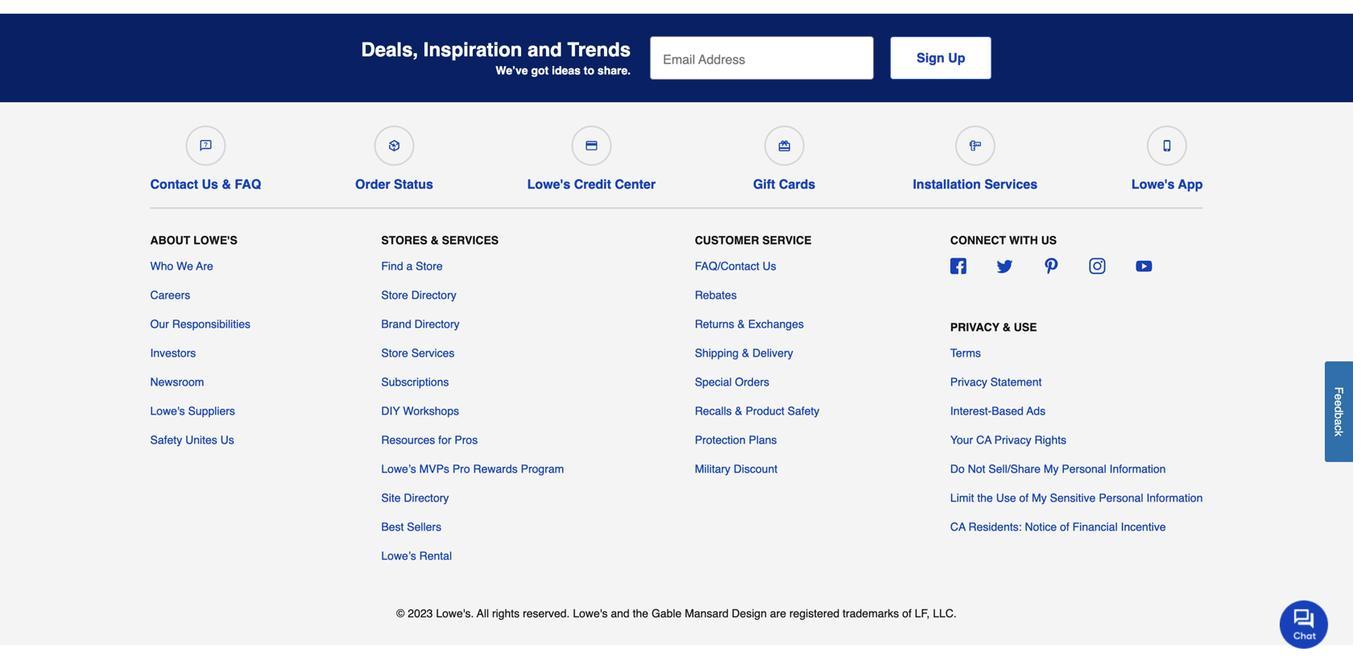 Task type: describe. For each thing, give the bounding box(es) containing it.
reserved.
[[523, 607, 570, 620]]

f e e d b a c k button
[[1325, 362, 1353, 462]]

limit
[[951, 492, 974, 505]]

chat invite button image
[[1280, 600, 1329, 649]]

military discount
[[695, 463, 778, 476]]

who we are link
[[150, 258, 213, 274]]

about lowe's
[[150, 234, 238, 247]]

brand
[[381, 318, 411, 331]]

f e e d b a c k
[[1333, 387, 1346, 437]]

store for directory
[[381, 289, 408, 302]]

unites
[[185, 434, 217, 447]]

lowe's for lowe's suppliers
[[150, 405, 185, 418]]

1 vertical spatial the
[[633, 607, 649, 620]]

are
[[770, 607, 786, 620]]

lowe's mvps pro rewards program
[[381, 463, 564, 476]]

residents:
[[969, 521, 1022, 534]]

incentive
[[1121, 521, 1166, 534]]

protection plans link
[[695, 432, 777, 448]]

f
[[1333, 387, 1346, 394]]

us for faq/contact
[[763, 260, 777, 273]]

rebates link
[[695, 287, 737, 303]]

order status link
[[355, 119, 433, 192]]

workshops
[[403, 405, 459, 418]]

2 vertical spatial of
[[902, 607, 912, 620]]

all
[[477, 607, 489, 620]]

1 horizontal spatial the
[[978, 492, 993, 505]]

responsibilities
[[172, 318, 251, 331]]

dimensions image
[[970, 140, 981, 151]]

lowe's for lowe's rental
[[381, 550, 416, 563]]

lowe's up are
[[193, 234, 238, 247]]

investors link
[[150, 345, 196, 361]]

connect
[[951, 234, 1006, 247]]

to
[[584, 64, 595, 77]]

1 horizontal spatial us
[[220, 434, 234, 447]]

1 vertical spatial services
[[442, 234, 499, 247]]

and inside deals, inspiration and trends we've got ideas to share.
[[528, 39, 562, 61]]

0 vertical spatial personal
[[1062, 463, 1107, 476]]

special orders link
[[695, 374, 770, 390]]

& for shipping & delivery
[[742, 347, 750, 360]]

your
[[951, 434, 973, 447]]

ads
[[1027, 405, 1046, 418]]

delivery
[[753, 347, 793, 360]]

stores
[[381, 234, 428, 247]]

shipping & delivery link
[[695, 345, 793, 361]]

careers
[[150, 289, 190, 302]]

gift card image
[[779, 140, 790, 151]]

returns
[[695, 318, 735, 331]]

discount
[[734, 463, 778, 476]]

rights
[[492, 607, 520, 620]]

lowe's.
[[436, 607, 474, 620]]

1 horizontal spatial and
[[611, 607, 630, 620]]

installation services
[[913, 177, 1038, 192]]

who
[[150, 260, 173, 273]]

customer
[[695, 234, 759, 247]]

sell/share
[[989, 463, 1041, 476]]

ca inside your ca privacy rights link
[[976, 434, 992, 447]]

0 horizontal spatial safety
[[150, 434, 182, 447]]

trademarks
[[843, 607, 899, 620]]

credit card image
[[586, 140, 597, 151]]

returns & exchanges
[[695, 318, 804, 331]]

orders
[[735, 376, 770, 389]]

trends
[[568, 39, 631, 61]]

1 vertical spatial personal
[[1099, 492, 1144, 505]]

resources
[[381, 434, 435, 447]]

limit the use of my sensitive personal information
[[951, 492, 1203, 505]]

lowe's mvps pro rewards program link
[[381, 461, 564, 477]]

do not sell/share my personal information link
[[951, 461, 1166, 477]]

faq
[[235, 177, 261, 192]]

statement
[[991, 376, 1042, 389]]

newsroom link
[[150, 374, 204, 390]]

services for installation services
[[985, 177, 1038, 192]]

protection plans
[[695, 434, 777, 447]]

sign
[[917, 50, 945, 65]]

rebates
[[695, 289, 737, 302]]

sign up
[[917, 50, 966, 65]]

privacy & use
[[951, 321, 1037, 334]]

privacy statement
[[951, 376, 1042, 389]]

center
[[615, 177, 656, 192]]

0 vertical spatial information
[[1110, 463, 1166, 476]]

notice
[[1025, 521, 1057, 534]]

deals, inspiration and trends we've got ideas to share.
[[361, 39, 631, 77]]

youtube image
[[1136, 258, 1152, 274]]

installation services link
[[913, 119, 1038, 192]]

llc.
[[933, 607, 957, 620]]

order status
[[355, 177, 433, 192]]

sign up form
[[650, 36, 992, 80]]

do not sell/share my personal information
[[951, 463, 1166, 476]]

credit
[[574, 177, 611, 192]]

lowe's suppliers
[[150, 405, 235, 418]]

of for financial
[[1060, 521, 1070, 534]]

diy
[[381, 405, 400, 418]]

ca inside ca residents: notice of financial incentive link
[[951, 521, 966, 534]]

rewards
[[473, 463, 518, 476]]

do
[[951, 463, 965, 476]]

store services link
[[381, 345, 455, 361]]

©
[[396, 607, 405, 620]]

0 vertical spatial my
[[1044, 463, 1059, 476]]

& for returns & exchanges
[[738, 318, 745, 331]]

mobile image
[[1162, 140, 1173, 151]]

2 e from the top
[[1333, 400, 1346, 407]]

who we are
[[150, 260, 213, 273]]

faq/contact us link
[[695, 258, 777, 274]]

special orders
[[695, 376, 770, 389]]



Task type: vqa. For each thing, say whether or not it's contained in the screenshot.
Interest-Based Ads link
yes



Task type: locate. For each thing, give the bounding box(es) containing it.
lowe's right reserved.
[[573, 607, 608, 620]]

gift cards link
[[750, 119, 819, 192]]

of for my
[[1020, 492, 1029, 505]]

& left the faq
[[222, 177, 231, 192]]

0 vertical spatial services
[[985, 177, 1038, 192]]

us right the contact
[[202, 177, 218, 192]]

0 vertical spatial safety
[[788, 405, 820, 418]]

1 vertical spatial store
[[381, 289, 408, 302]]

e up d
[[1333, 394, 1346, 400]]

privacy for privacy & use
[[951, 321, 1000, 334]]

not
[[968, 463, 986, 476]]

mvps
[[419, 463, 449, 476]]

lowe's rental link
[[381, 548, 452, 564]]

0 horizontal spatial the
[[633, 607, 649, 620]]

registered
[[790, 607, 840, 620]]

brand directory link
[[381, 316, 460, 332]]

connect with us
[[951, 234, 1057, 247]]

instagram image
[[1090, 258, 1106, 274]]

store
[[416, 260, 443, 273], [381, 289, 408, 302], [381, 347, 408, 360]]

interest-
[[951, 405, 992, 418]]

1 e from the top
[[1333, 394, 1346, 400]]

services up connect with us
[[985, 177, 1038, 192]]

privacy for privacy statement
[[951, 376, 988, 389]]

and up got
[[528, 39, 562, 61]]

contact us & faq
[[150, 177, 261, 192]]

your ca privacy rights link
[[951, 432, 1067, 448]]

our responsibilities
[[150, 318, 251, 331]]

directory up sellers
[[404, 492, 449, 505]]

your ca privacy rights
[[951, 434, 1067, 447]]

safety right the product
[[788, 405, 820, 418]]

my down rights
[[1044, 463, 1059, 476]]

product
[[746, 405, 785, 418]]

a right find
[[406, 260, 413, 273]]

store down brand
[[381, 347, 408, 360]]

a inside button
[[1333, 419, 1346, 426]]

1 vertical spatial safety
[[150, 434, 182, 447]]

twitter image
[[997, 258, 1013, 274]]

of left lf,
[[902, 607, 912, 620]]

mansard
[[685, 607, 729, 620]]

best sellers link
[[381, 519, 442, 535]]

0 horizontal spatial us
[[202, 177, 218, 192]]

find a store
[[381, 260, 443, 273]]

2 vertical spatial us
[[220, 434, 234, 447]]

us inside 'link'
[[202, 177, 218, 192]]

1 horizontal spatial a
[[1333, 419, 1346, 426]]

use down sell/share
[[996, 492, 1016, 505]]

& for privacy & use
[[1003, 321, 1011, 334]]

brand directory
[[381, 318, 460, 331]]

lowe's left app on the right top
[[1132, 177, 1175, 192]]

1 horizontal spatial of
[[1020, 492, 1029, 505]]

resources for pros link
[[381, 432, 478, 448]]

share.
[[598, 64, 631, 77]]

lowe's for lowe's mvps pro rewards program
[[381, 463, 416, 476]]

0 horizontal spatial a
[[406, 260, 413, 273]]

use up statement
[[1014, 321, 1037, 334]]

us down customer service
[[763, 260, 777, 273]]

2 horizontal spatial of
[[1060, 521, 1070, 534]]

d
[[1333, 407, 1346, 413]]

1 vertical spatial privacy
[[951, 376, 988, 389]]

k
[[1333, 431, 1346, 437]]

0 vertical spatial lowe's
[[381, 463, 416, 476]]

interest-based ads link
[[951, 403, 1046, 419]]

use for &
[[1014, 321, 1037, 334]]

1 vertical spatial lowe's
[[381, 550, 416, 563]]

ca down 'limit'
[[951, 521, 966, 534]]

about
[[150, 234, 190, 247]]

sign up button
[[890, 36, 992, 80]]

personal up incentive
[[1099, 492, 1144, 505]]

gift cards
[[753, 177, 816, 192]]

0 horizontal spatial of
[[902, 607, 912, 620]]

0 vertical spatial of
[[1020, 492, 1029, 505]]

personal up limit the use of my sensitive personal information
[[1062, 463, 1107, 476]]

safety unites us link
[[150, 432, 234, 448]]

2023
[[408, 607, 433, 620]]

best
[[381, 521, 404, 534]]

my up notice
[[1032, 492, 1047, 505]]

for
[[438, 434, 452, 447]]

pickup image
[[389, 140, 400, 151]]

1 vertical spatial a
[[1333, 419, 1346, 426]]

&
[[222, 177, 231, 192], [431, 234, 439, 247], [738, 318, 745, 331], [1003, 321, 1011, 334], [742, 347, 750, 360], [735, 405, 743, 418]]

0 vertical spatial and
[[528, 39, 562, 61]]

e up b
[[1333, 400, 1346, 407]]

store for services
[[381, 347, 408, 360]]

contact
[[150, 177, 198, 192]]

services up find a store
[[442, 234, 499, 247]]

exchanges
[[748, 318, 804, 331]]

Email Address email field
[[650, 36, 874, 80]]

0 vertical spatial the
[[978, 492, 993, 505]]

0 vertical spatial ca
[[976, 434, 992, 447]]

lowe's app link
[[1132, 119, 1203, 192]]

a up k
[[1333, 419, 1346, 426]]

financial
[[1073, 521, 1118, 534]]

lowe's up 'site'
[[381, 463, 416, 476]]

terms link
[[951, 345, 981, 361]]

2 horizontal spatial us
[[763, 260, 777, 273]]

order
[[355, 177, 390, 192]]

0 vertical spatial use
[[1014, 321, 1037, 334]]

directory for store directory
[[411, 289, 457, 302]]

lowe's left credit
[[527, 177, 571, 192]]

app
[[1178, 177, 1203, 192]]

facebook image
[[951, 258, 967, 274]]

investors
[[150, 347, 196, 360]]

lowe's credit center
[[527, 177, 656, 192]]

lowe's for lowe's credit center
[[527, 177, 571, 192]]

lowe's for lowe's app
[[1132, 177, 1175, 192]]

careers link
[[150, 287, 190, 303]]

2 vertical spatial privacy
[[995, 434, 1032, 447]]

2 vertical spatial store
[[381, 347, 408, 360]]

use for the
[[996, 492, 1016, 505]]

& right 'returns'
[[738, 318, 745, 331]]

store directory link
[[381, 287, 457, 303]]

0 vertical spatial store
[[416, 260, 443, 273]]

directory for site directory
[[404, 492, 449, 505]]

services for store services
[[411, 347, 455, 360]]

subscriptions
[[381, 376, 449, 389]]

ca residents: notice of financial incentive
[[951, 521, 1166, 534]]

1 vertical spatial and
[[611, 607, 630, 620]]

1 horizontal spatial ca
[[976, 434, 992, 447]]

1 vertical spatial information
[[1147, 492, 1203, 505]]

1 lowe's from the top
[[381, 463, 416, 476]]

customer care image
[[200, 140, 211, 151]]

we
[[177, 260, 193, 273]]

shipping & delivery
[[695, 347, 793, 360]]

1 vertical spatial my
[[1032, 492, 1047, 505]]

0 horizontal spatial and
[[528, 39, 562, 61]]

directory for brand directory
[[415, 318, 460, 331]]

contact us & faq link
[[150, 119, 261, 192]]

rental
[[419, 550, 452, 563]]

& inside 'link'
[[222, 177, 231, 192]]

pinterest image
[[1043, 258, 1059, 274]]

& for stores & services
[[431, 234, 439, 247]]

design
[[732, 607, 767, 620]]

find a store link
[[381, 258, 443, 274]]

0 vertical spatial privacy
[[951, 321, 1000, 334]]

& right 'recalls'
[[735, 405, 743, 418]]

subscriptions link
[[381, 374, 449, 390]]

2 lowe's from the top
[[381, 550, 416, 563]]

faq/contact
[[695, 260, 760, 273]]

services down brand directory
[[411, 347, 455, 360]]

lowe's app
[[1132, 177, 1203, 192]]

1 horizontal spatial safety
[[788, 405, 820, 418]]

privacy up sell/share
[[995, 434, 1032, 447]]

us for contact
[[202, 177, 218, 192]]

2 vertical spatial services
[[411, 347, 455, 360]]

0 vertical spatial a
[[406, 260, 413, 273]]

of right notice
[[1060, 521, 1070, 534]]

1 vertical spatial directory
[[415, 318, 460, 331]]

lowe's rental
[[381, 550, 452, 563]]

directory up brand directory
[[411, 289, 457, 302]]

returns & exchanges link
[[695, 316, 804, 332]]

& up statement
[[1003, 321, 1011, 334]]

cards
[[779, 177, 816, 192]]

store up brand
[[381, 289, 408, 302]]

the left gable
[[633, 607, 649, 620]]

the
[[978, 492, 993, 505], [633, 607, 649, 620]]

our responsibilities link
[[150, 316, 251, 332]]

1 vertical spatial ca
[[951, 521, 966, 534]]

0 vertical spatial directory
[[411, 289, 457, 302]]

service
[[762, 234, 812, 247]]

ca right your at the bottom right of the page
[[976, 434, 992, 447]]

lowe's
[[381, 463, 416, 476], [381, 550, 416, 563]]

site directory link
[[381, 490, 449, 506]]

interest-based ads
[[951, 405, 1046, 418]]

1 vertical spatial of
[[1060, 521, 1070, 534]]

1 vertical spatial us
[[763, 260, 777, 273]]

limit the use of my sensitive personal information link
[[951, 490, 1203, 506]]

inspiration
[[424, 39, 522, 61]]

special
[[695, 376, 732, 389]]

the right 'limit'
[[978, 492, 993, 505]]

personal
[[1062, 463, 1107, 476], [1099, 492, 1144, 505]]

information
[[1110, 463, 1166, 476], [1147, 492, 1203, 505]]

of down sell/share
[[1020, 492, 1029, 505]]

0 vertical spatial us
[[202, 177, 218, 192]]

© 2023 lowe's. all rights reserved. lowe's and the gable mansard design are registered trademarks of lf, llc.
[[396, 607, 957, 620]]

site
[[381, 492, 401, 505]]

us
[[202, 177, 218, 192], [763, 260, 777, 273], [220, 434, 234, 447]]

2 vertical spatial directory
[[404, 492, 449, 505]]

0 horizontal spatial ca
[[951, 521, 966, 534]]

lowe's down "newsroom" link
[[150, 405, 185, 418]]

& for recalls & product safety
[[735, 405, 743, 418]]

privacy up interest- at the right of page
[[951, 376, 988, 389]]

ca residents: notice of financial incentive link
[[951, 519, 1166, 535]]

and
[[528, 39, 562, 61], [611, 607, 630, 620]]

store down stores & services
[[416, 260, 443, 273]]

resources for pros
[[381, 434, 478, 447]]

directory down store directory
[[415, 318, 460, 331]]

lowe's
[[527, 177, 571, 192], [1132, 177, 1175, 192], [193, 234, 238, 247], [150, 405, 185, 418], [573, 607, 608, 620]]

sensitive
[[1050, 492, 1096, 505]]

& right stores
[[431, 234, 439, 247]]

safety left unites
[[150, 434, 182, 447]]

us right unites
[[220, 434, 234, 447]]

and left gable
[[611, 607, 630, 620]]

diy workshops link
[[381, 403, 459, 419]]

lowe's down best
[[381, 550, 416, 563]]

1 vertical spatial use
[[996, 492, 1016, 505]]

privacy up terms
[[951, 321, 1000, 334]]

deals,
[[361, 39, 418, 61]]

& left delivery
[[742, 347, 750, 360]]

lf,
[[915, 607, 930, 620]]

pro
[[453, 463, 470, 476]]



